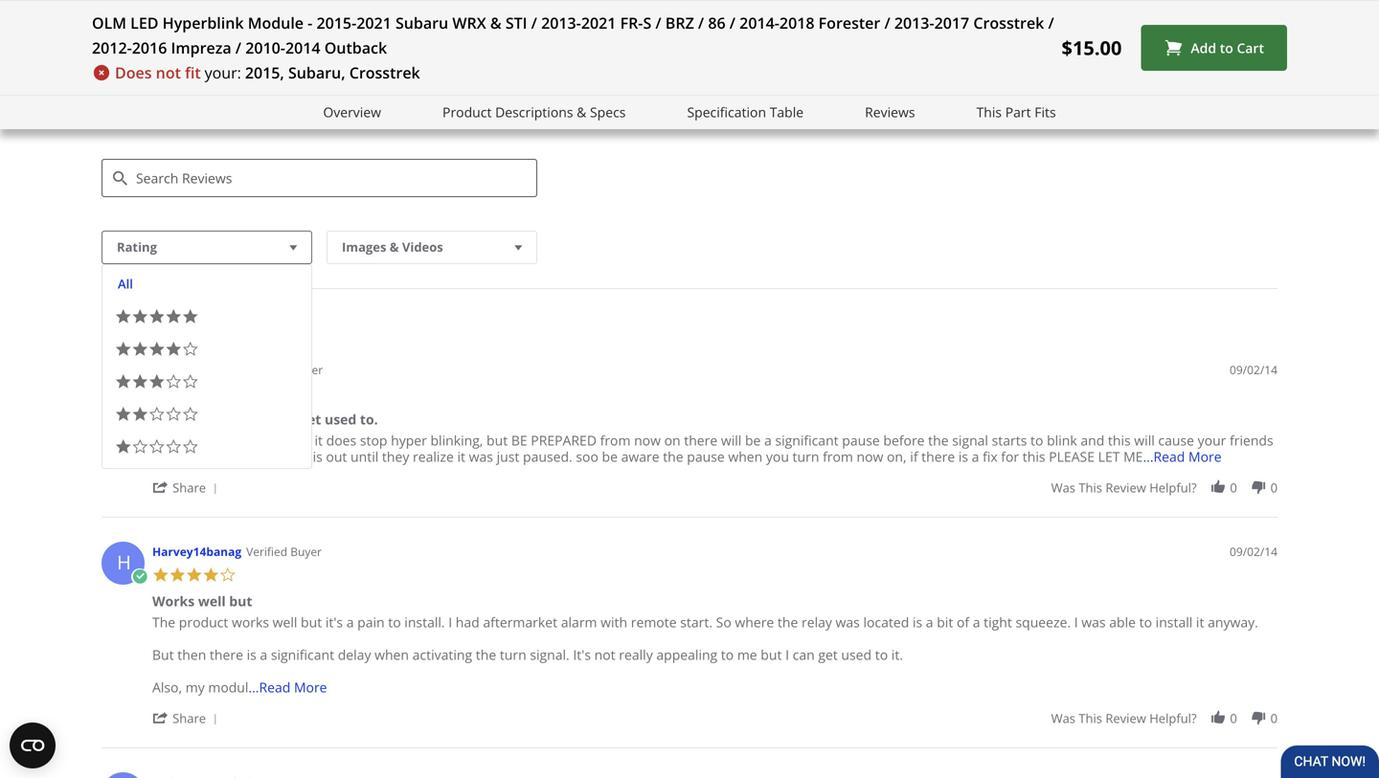 Task type: describe. For each thing, give the bounding box(es) containing it.
buyer for h
[[291, 544, 322, 560]]

/ right s
[[656, 12, 662, 33]]

1 horizontal spatial there
[[684, 432, 718, 450]]

modul
[[208, 679, 249, 697]]

open widget image
[[10, 723, 56, 769]]

to.
[[360, 411, 378, 429]]

to right the starts
[[1031, 432, 1044, 450]]

but then there is a significant delay when activating the turn signal. it's not really appealing to me but i can get used to it.
[[152, 647, 904, 665]]

this part fits
[[977, 103, 1057, 121]]

the new blink hard to get used to.
[[152, 411, 378, 429]]

be
[[512, 432, 528, 450]]

product
[[179, 614, 228, 632]]

but right me
[[761, 647, 782, 665]]

install
[[1156, 614, 1193, 632]]

soo
[[576, 448, 599, 466]]

signal.
[[530, 647, 570, 665]]

empty star image right circle checkmark image
[[165, 374, 182, 391]]

fit
[[185, 62, 201, 83]]

because
[[260, 432, 311, 450]]

aware
[[621, 448, 660, 466]]

review for b
[[1106, 480, 1147, 497]]

to left it.
[[876, 647, 888, 665]]

hard
[[247, 411, 279, 429]]

is left bit
[[913, 614, 923, 632]]

to inside button
[[1220, 39, 1234, 57]]

group for h
[[1052, 711, 1278, 728]]

specification table link
[[687, 102, 804, 123]]

b
[[118, 368, 130, 394]]

well inside heading
[[198, 593, 226, 611]]

harvey14banag
[[152, 544, 242, 560]]

a right 'of'
[[973, 614, 981, 632]]

Search Reviews search field
[[102, 159, 538, 198]]

1 horizontal spatial ...read
[[1144, 448, 1186, 466]]

tab list containing reviews
[[102, 56, 268, 86]]

reviews for filter reviews
[[144, 108, 204, 128]]

squeeze.
[[1016, 614, 1071, 632]]

this
[[977, 103, 1002, 121]]

really
[[619, 647, 653, 665]]

2015-
[[317, 12, 357, 33]]

blinking,
[[431, 432, 483, 450]]

appealing
[[657, 647, 718, 665]]

friends
[[1230, 432, 1274, 450]]

but inside this item is great because it does stop hyper blinking, but be prepared from now on there will be a significant pause before the signal starts to blink and this will cause your friends to tell you your back light is out until they realize it was just paused. soo be aware the pause when you turn from now on, if there is a fix for this please let me
[[487, 432, 508, 450]]

led
[[130, 12, 159, 33]]

was this review helpful? for h
[[1052, 711, 1197, 728]]

1 will from the left
[[721, 432, 742, 450]]

for
[[1002, 448, 1020, 466]]

1 horizontal spatial it
[[458, 448, 466, 466]]

rating
[[117, 239, 157, 256]]

to left me
[[721, 647, 734, 665]]

overview
[[323, 103, 381, 121]]

1 2013- from the left
[[541, 12, 581, 33]]

this item is great because it does stop hyper blinking, but be prepared from now on there will be a significant pause before the signal starts to blink and this will cause your friends to tell you your back light is out until they realize it was just paused. soo be aware the pause when you turn from now on, if there is a fix for this please let me
[[152, 432, 1274, 466]]

share button for b
[[152, 479, 225, 497]]

had
[[456, 614, 480, 632]]

the product works well but it's a pain to install. i had aftermarket alarm with remote start. so where the relay was located is a bit of a tight squeeze. i was able to install it anyway.
[[152, 614, 1259, 632]]

module
[[248, 12, 304, 33]]

me
[[738, 647, 758, 665]]

0 horizontal spatial not
[[156, 62, 181, 83]]

2 horizontal spatial was
[[1082, 614, 1106, 632]]

until
[[351, 448, 379, 466]]

the right aware
[[663, 448, 684, 466]]

item
[[179, 432, 207, 450]]

also, my modul ...read more
[[152, 679, 327, 697]]

the down had
[[476, 647, 497, 665]]

sti
[[506, 12, 528, 33]]

but inside works well but heading
[[229, 593, 252, 611]]

great
[[223, 432, 256, 450]]

specification
[[687, 103, 767, 121]]

a down works
[[260, 647, 268, 665]]

all
[[118, 276, 133, 293]]

install.
[[405, 614, 445, 632]]

fix
[[983, 448, 998, 466]]

verified buyer heading for h
[[246, 544, 322, 561]]

to inside heading
[[282, 411, 297, 429]]

empty star image left new
[[149, 406, 165, 423]]

2012-
[[92, 37, 132, 58]]

/ left 86
[[698, 12, 704, 33]]

anyway.
[[1208, 614, 1259, 632]]

does not fit your: 2015, subaru, crosstrek
[[115, 62, 420, 83]]

share button for h
[[152, 710, 225, 728]]

starts
[[992, 432, 1028, 450]]

2015,
[[245, 62, 284, 83]]

forester
[[819, 12, 881, 33]]

Images & Videos Filter field
[[327, 231, 538, 265]]

circle checkmark image
[[131, 569, 148, 586]]

can
[[793, 647, 815, 665]]

not inside tab panel
[[595, 647, 616, 665]]

2 horizontal spatial it
[[1197, 614, 1205, 632]]

when inside this item is great because it does stop hyper blinking, but be prepared from now on there will be a significant pause before the signal starts to blink and this will cause your friends to tell you your back light is out until they realize it was just paused. soo be aware the pause when you turn from now on, if there is a fix for this please let me
[[729, 448, 763, 466]]

verified buyer heading for b
[[248, 362, 323, 379]]

1 vertical spatial well
[[273, 614, 297, 632]]

1 vertical spatial get
[[819, 647, 838, 665]]

review date 09/02/14 element for b
[[1230, 362, 1278, 379]]

pain
[[358, 614, 385, 632]]

share for h
[[173, 711, 206, 728]]

/ up the fits
[[1049, 12, 1055, 33]]

seperator image
[[210, 715, 221, 727]]

they
[[382, 448, 409, 466]]

review date 09/02/14 element for h
[[1230, 544, 1278, 561]]

was inside this item is great because it does stop hyper blinking, but be prepared from now on there will be a significant pause before the signal starts to blink and this will cause your friends to tell you your back light is out until they realize it was just paused. soo be aware the pause when you turn from now on, if there is a fix for this please let me
[[469, 448, 493, 466]]

olm
[[92, 12, 127, 33]]

activating
[[413, 647, 472, 665]]

does
[[115, 62, 152, 83]]

1 horizontal spatial from
[[823, 448, 854, 466]]

tight
[[984, 614, 1013, 632]]

let
[[1099, 448, 1121, 466]]

significant inside this item is great because it does stop hyper blinking, but be prepared from now on there will be a significant pause before the signal starts to blink and this will cause your friends to tell you your back light is out until they realize it was just paused. soo be aware the pause when you turn from now on, if there is a fix for this please let me
[[776, 432, 839, 450]]

0 horizontal spatial it
[[315, 432, 323, 450]]

a right on
[[765, 432, 772, 450]]

please
[[1049, 448, 1095, 466]]

0 horizontal spatial from
[[600, 432, 631, 450]]

s
[[643, 12, 652, 33]]

/ right forester on the right of page
[[885, 12, 891, 33]]

reviews for 11 reviews
[[123, 311, 183, 331]]

share image
[[152, 711, 169, 727]]

filter reviews
[[102, 108, 204, 128]]

part
[[1006, 103, 1032, 121]]

but
[[152, 647, 174, 665]]

1 horizontal spatial more
[[1189, 448, 1222, 466]]

bit
[[937, 614, 954, 632]]

Rating Filter field
[[102, 231, 312, 265]]

a right 'it's'
[[347, 614, 354, 632]]

if
[[911, 448, 918, 466]]

add to cart button
[[1142, 25, 1288, 71]]

a left bit
[[926, 614, 934, 632]]

on
[[665, 432, 681, 450]]

this part fits link
[[977, 102, 1057, 123]]

images & videos
[[342, 239, 443, 256]]

1 horizontal spatial your
[[1198, 432, 1227, 450]]

buyer for b
[[292, 362, 323, 378]]

was this review helpful? for b
[[1052, 480, 1197, 497]]

1 vertical spatial crosstrek
[[349, 62, 420, 83]]

1 vertical spatial more
[[294, 679, 327, 697]]

2 will from the left
[[1135, 432, 1155, 450]]

0 horizontal spatial ...read more button
[[249, 679, 327, 697]]

the new blink hard to get used to. heading
[[152, 411, 378, 433]]

-
[[308, 12, 313, 33]]

$15.00
[[1062, 34, 1122, 61]]

1 horizontal spatial be
[[745, 432, 761, 450]]

0 right vote up review by berzerkerh2000 on  2 sep 2014 icon at the bottom right
[[1231, 480, 1238, 497]]

2 horizontal spatial &
[[577, 103, 587, 121]]

1 vertical spatial when
[[375, 647, 409, 665]]

brz
[[666, 12, 694, 33]]

works well but heading
[[152, 593, 252, 615]]

helpful? for b
[[1150, 480, 1197, 497]]

back
[[250, 448, 279, 466]]

filter reviews heading
[[102, 108, 1278, 145]]

1 vertical spatial significant
[[271, 647, 334, 665]]

questions
[[176, 56, 250, 74]]

hyper
[[391, 432, 427, 450]]

1 horizontal spatial pause
[[843, 432, 880, 450]]

group for b
[[1052, 480, 1278, 497]]

/ left 2010-
[[236, 37, 241, 58]]

hyperblink
[[163, 12, 244, 33]]

/ right sti
[[531, 12, 537, 33]]

also,
[[152, 679, 182, 697]]



Task type: vqa. For each thing, say whether or not it's contained in the screenshot.
topmost |
no



Task type: locate. For each thing, give the bounding box(es) containing it.
2 2021 from the left
[[581, 12, 617, 33]]

crosstrek right '2017' at right
[[974, 12, 1045, 33]]

2 helpful? from the top
[[1150, 711, 1197, 728]]

start.
[[680, 614, 713, 632]]

i left had
[[449, 614, 452, 632]]

crosstrek down outback
[[349, 62, 420, 83]]

olm led hyperblink module - 2015-2021 subaru wrx & sti / 2013-2021 fr-s / brz / 86 / 2014-2018 forester / 2013-2017 crosstrek / 2012-2016 impreza / 2010-2014 outback
[[92, 12, 1055, 58]]

i right squeeze. on the bottom of the page
[[1075, 614, 1079, 632]]

2 you from the left
[[766, 448, 789, 466]]

vote up review by berzerkerh2000 on  2 sep 2014 image
[[1210, 480, 1227, 497]]

verified buyer heading up the new blink hard to get used to.
[[248, 362, 323, 379]]

this
[[152, 432, 175, 450], [1108, 432, 1131, 450], [1023, 448, 1046, 466], [1079, 480, 1103, 497], [1079, 711, 1103, 728]]

0 horizontal spatial pause
[[687, 448, 725, 466]]

me
[[1124, 448, 1144, 466]]

2 share button from the top
[[152, 710, 225, 728]]

2021 up outback
[[357, 12, 392, 33]]

review date 09/02/14 element down vote down review by berzerkerh2000 on  2 sep 2014 icon
[[1230, 544, 1278, 561]]

1 was this review helpful? from the top
[[1052, 480, 1197, 497]]

0 vertical spatial was this review helpful?
[[1052, 480, 1197, 497]]

0 vertical spatial turn
[[793, 448, 820, 466]]

was for b
[[1052, 480, 1076, 497]]

blink left and
[[1047, 432, 1078, 450]]

the right if
[[929, 432, 949, 450]]

aftermarket
[[483, 614, 558, 632]]

0 vertical spatial 09/02/14
[[1230, 362, 1278, 378]]

0 vertical spatial review date 09/02/14 element
[[1230, 362, 1278, 379]]

significant down 'it's'
[[271, 647, 334, 665]]

2 horizontal spatial i
[[1075, 614, 1079, 632]]

reviews
[[865, 103, 916, 121], [144, 108, 204, 128], [123, 311, 183, 331]]

1 horizontal spatial used
[[842, 647, 872, 665]]

0 horizontal spatial now
[[634, 432, 661, 450]]

share button
[[152, 479, 225, 497], [152, 710, 225, 728]]

it
[[315, 432, 323, 450], [458, 448, 466, 466], [1197, 614, 1205, 632]]

0 horizontal spatial i
[[449, 614, 452, 632]]

1 horizontal spatial 2021
[[581, 12, 617, 33]]

1 vertical spatial turn
[[500, 647, 527, 665]]

2 was this review helpful? from the top
[[1052, 711, 1197, 728]]

review date 09/02/14 element
[[1230, 362, 1278, 379], [1230, 544, 1278, 561]]

down triangle image right videos
[[510, 238, 527, 257]]

turn inside this item is great because it does stop hyper blinking, but be prepared from now on there will be a significant pause before the signal starts to blink and this will cause your friends to tell you your back light is out until they realize it was just paused. soo be aware the pause when you turn from now on, if there is a fix for this please let me
[[793, 448, 820, 466]]

down triangle image inside images & videos filter field
[[510, 238, 527, 257]]

...read down works
[[249, 679, 291, 697]]

1 09/02/14 from the top
[[1230, 362, 1278, 378]]

review date 09/02/14 element up friends
[[1230, 362, 1278, 379]]

when right delay
[[375, 647, 409, 665]]

09/02/14 down vote down review by berzerkerh2000 on  2 sep 2014 icon
[[1230, 544, 1278, 560]]

0 horizontal spatial more
[[294, 679, 327, 697]]

rating element
[[102, 231, 312, 470]]

1 you from the left
[[191, 448, 214, 466]]

tell
[[169, 448, 188, 466]]

was for h
[[1052, 711, 1076, 728]]

1 vertical spatial helpful?
[[1150, 711, 1197, 728]]

outback
[[325, 37, 387, 58]]

filter
[[102, 108, 140, 128]]

2 share from the top
[[173, 711, 206, 728]]

all list box
[[102, 265, 312, 470]]

verified right harvey14banag
[[246, 544, 288, 560]]

2 down triangle image from the left
[[510, 238, 527, 257]]

was right relay
[[836, 614, 860, 632]]

0 vertical spatial &
[[490, 12, 502, 33]]

0 vertical spatial helpful?
[[1150, 480, 1197, 497]]

buyer
[[292, 362, 323, 378], [291, 544, 322, 560]]

will right on
[[721, 432, 742, 450]]

verified buyer heading
[[248, 362, 323, 379], [246, 544, 322, 561]]

before
[[884, 432, 925, 450]]

fits
[[1035, 103, 1057, 121]]

verified for h
[[246, 544, 288, 560]]

reviews inside filter reviews heading
[[144, 108, 204, 128]]

magnifying glass image
[[113, 172, 127, 186]]

1 vertical spatial review
[[1106, 711, 1147, 728]]

the
[[152, 411, 175, 429], [929, 432, 949, 450], [663, 448, 684, 466], [778, 614, 798, 632], [476, 647, 497, 665]]

group
[[1052, 480, 1278, 497], [1052, 711, 1278, 728]]

from right soo
[[600, 432, 631, 450]]

product
[[443, 103, 492, 121]]

on,
[[887, 448, 907, 466]]

pause
[[843, 432, 880, 450], [687, 448, 725, 466]]

descriptions
[[495, 103, 573, 121]]

vote down review by harvey14banag on  2 sep 2014 image
[[1251, 711, 1268, 727]]

my
[[186, 679, 205, 697]]

2 was from the top
[[1052, 711, 1076, 728]]

1 was from the top
[[1052, 480, 1076, 497]]

0 vertical spatial more
[[1189, 448, 1222, 466]]

1 group from the top
[[1052, 480, 1278, 497]]

down triangle image for rating
[[285, 238, 302, 257]]

now left on
[[634, 432, 661, 450]]

0 vertical spatial share
[[173, 480, 206, 497]]

0 vertical spatial not
[[156, 62, 181, 83]]

is left fix at the right bottom of the page
[[959, 448, 969, 466]]

berzerkerh2000 verified buyer
[[152, 362, 323, 378]]

down triangle image for images & videos
[[510, 238, 527, 257]]

1 vertical spatial ...read
[[249, 679, 291, 697]]

the left relay
[[778, 614, 798, 632]]

11
[[102, 311, 119, 331]]

0 vertical spatial review
[[1106, 480, 1147, 497]]

helpful? down ...read more at right bottom
[[1150, 480, 1197, 497]]

1 vertical spatial group
[[1052, 711, 1278, 728]]

1 vertical spatial &
[[577, 103, 587, 121]]

be right on
[[745, 432, 761, 450]]

a left fix at the right bottom of the page
[[972, 448, 980, 466]]

0 vertical spatial blink
[[210, 411, 244, 429]]

not left fit on the left top of page
[[156, 62, 181, 83]]

helpful?
[[1150, 480, 1197, 497], [1150, 711, 1197, 728]]

your right cause
[[1198, 432, 1227, 450]]

review for h
[[1106, 711, 1147, 728]]

2014
[[285, 37, 321, 58]]

down triangle image
[[285, 238, 302, 257], [510, 238, 527, 257]]

was this review helpful? down "me"
[[1052, 480, 1197, 497]]

2 horizontal spatial there
[[922, 448, 955, 466]]

empty star image up item
[[165, 406, 182, 423]]

1 horizontal spatial turn
[[793, 448, 820, 466]]

& inside field
[[390, 239, 399, 256]]

0 horizontal spatial crosstrek
[[349, 62, 420, 83]]

0 right vote down review by harvey14banag on  2 sep 2014 icon
[[1271, 711, 1278, 728]]

well
[[198, 593, 226, 611], [273, 614, 297, 632]]

get up because
[[300, 411, 321, 429]]

is left "out"
[[313, 448, 323, 466]]

add
[[1191, 39, 1217, 57]]

1 2021 from the left
[[357, 12, 392, 33]]

used up does
[[325, 411, 357, 429]]

berzerkerh2000
[[152, 362, 243, 378]]

all link
[[118, 276, 133, 293]]

crosstrek inside olm led hyperblink module - 2015-2021 subaru wrx & sti / 2013-2021 fr-s / brz / 86 / 2014-2018 forester / 2013-2017 crosstrek / 2012-2016 impreza / 2010-2014 outback
[[974, 12, 1045, 33]]

0 vertical spatial group
[[1052, 480, 1278, 497]]

it right install
[[1197, 614, 1205, 632]]

remote
[[631, 614, 677, 632]]

0 horizontal spatial ...read
[[249, 679, 291, 697]]

2018
[[780, 12, 815, 33]]

was
[[469, 448, 493, 466], [836, 614, 860, 632], [1082, 614, 1106, 632]]

0 vertical spatial verified
[[248, 362, 289, 378]]

seperator image
[[210, 484, 221, 496]]

2 group from the top
[[1052, 711, 1278, 728]]

1 vertical spatial was
[[1052, 711, 1076, 728]]

...read more
[[1144, 448, 1222, 466]]

i left "can"
[[786, 647, 790, 665]]

share left seperator image at left bottom
[[173, 711, 206, 728]]

0 horizontal spatial your
[[218, 448, 246, 466]]

0 vertical spatial significant
[[776, 432, 839, 450]]

will left cause
[[1135, 432, 1155, 450]]

review left vote up review by harvey14banag on  2 sep 2014 icon
[[1106, 711, 1147, 728]]

well right works
[[273, 614, 297, 632]]

buyer down the light
[[291, 544, 322, 560]]

then
[[178, 647, 206, 665]]

turn left on,
[[793, 448, 820, 466]]

1 vertical spatial 09/02/14
[[1230, 544, 1278, 560]]

product descriptions & specs link
[[443, 102, 626, 123]]

0 horizontal spatial &
[[390, 239, 399, 256]]

1 review date 09/02/14 element from the top
[[1230, 362, 1278, 379]]

1 vertical spatial not
[[595, 647, 616, 665]]

0 right vote up review by harvey14banag on  2 sep 2014 icon
[[1231, 711, 1238, 728]]

2 09/02/14 from the top
[[1230, 544, 1278, 560]]

0 horizontal spatial was
[[469, 448, 493, 466]]

your:
[[205, 62, 241, 83]]

where
[[735, 614, 774, 632]]

blink inside this item is great because it does stop hyper blinking, but be prepared from now on there will be a significant pause before the signal starts to blink and this will cause your friends to tell you your back light is out until they realize it was just paused. soo be aware the pause when you turn from now on, if there is a fix for this please let me
[[1047, 432, 1078, 450]]

1 horizontal spatial crosstrek
[[974, 12, 1045, 33]]

the left new
[[152, 411, 175, 429]]

blink up great
[[210, 411, 244, 429]]

0 vertical spatial ...read
[[1144, 448, 1186, 466]]

vote down review by berzerkerh2000 on  2 sep 2014 image
[[1251, 480, 1268, 497]]

2 2013- from the left
[[895, 12, 935, 33]]

1 horizontal spatial down triangle image
[[510, 238, 527, 257]]

0 vertical spatial share button
[[152, 479, 225, 497]]

it's
[[573, 647, 591, 665]]

1 vertical spatial buyer
[[291, 544, 322, 560]]

1 horizontal spatial ...read more button
[[1144, 448, 1222, 466]]

1 horizontal spatial when
[[729, 448, 763, 466]]

turn down aftermarket
[[500, 647, 527, 665]]

it left does
[[315, 432, 323, 450]]

prepared
[[531, 432, 597, 450]]

0 horizontal spatial used
[[325, 411, 357, 429]]

empty star image
[[182, 341, 199, 358], [182, 374, 199, 391], [182, 406, 199, 423], [132, 439, 149, 456], [149, 439, 165, 456], [165, 439, 182, 456], [182, 439, 199, 456], [219, 567, 236, 584]]

relay
[[802, 614, 833, 632]]

when
[[729, 448, 763, 466], [375, 647, 409, 665]]

empty star image
[[165, 374, 182, 391], [149, 406, 165, 423], [165, 406, 182, 423]]

when right on
[[729, 448, 763, 466]]

0 vertical spatial used
[[325, 411, 357, 429]]

& left videos
[[390, 239, 399, 256]]

you
[[191, 448, 214, 466], [766, 448, 789, 466]]

1 horizontal spatial not
[[595, 647, 616, 665]]

0 vertical spatial when
[[729, 448, 763, 466]]

to right pain
[[388, 614, 401, 632]]

1 down triangle image from the left
[[285, 238, 302, 257]]

pause left on,
[[843, 432, 880, 450]]

cause
[[1159, 432, 1195, 450]]

1 vertical spatial ...read more button
[[249, 679, 327, 697]]

/ right 86
[[730, 12, 736, 33]]

blink inside heading
[[210, 411, 244, 429]]

1 horizontal spatial &
[[490, 12, 502, 33]]

paused.
[[523, 448, 573, 466]]

09/02/14
[[1230, 362, 1278, 378], [1230, 544, 1278, 560]]

heading
[[211, 775, 287, 779]]

specs
[[590, 103, 626, 121]]

share button down tell
[[152, 479, 225, 497]]

but left 'it's'
[[301, 614, 322, 632]]

0 right vote down review by berzerkerh2000 on  2 sep 2014 icon
[[1271, 480, 1278, 497]]

2 review from the top
[[1106, 711, 1147, 728]]

1 vertical spatial was this review helpful?
[[1052, 711, 1197, 728]]

1 vertical spatial share
[[173, 711, 206, 728]]

h
[[117, 550, 131, 576]]

vote up review by harvey14banag on  2 sep 2014 image
[[1210, 711, 1227, 727]]

not right the it's
[[595, 647, 616, 665]]

images & videos element
[[327, 231, 538, 265]]

1 vertical spatial verified
[[246, 544, 288, 560]]

but up works
[[229, 593, 252, 611]]

located
[[864, 614, 910, 632]]

cart
[[1237, 39, 1265, 57]]

1 horizontal spatial now
[[857, 448, 884, 466]]

0 horizontal spatial when
[[375, 647, 409, 665]]

table
[[770, 103, 804, 121]]

to up because
[[282, 411, 297, 429]]

works
[[232, 614, 269, 632]]

1 vertical spatial blink
[[1047, 432, 1078, 450]]

it's
[[326, 614, 343, 632]]

share left seperator icon
[[173, 480, 206, 497]]

09/02/14 for h
[[1230, 544, 1278, 560]]

wrx
[[453, 12, 486, 33]]

used left it.
[[842, 647, 872, 665]]

pause right on
[[687, 448, 725, 466]]

but left the be
[[487, 432, 508, 450]]

1 horizontal spatial well
[[273, 614, 297, 632]]

blink
[[210, 411, 244, 429], [1047, 432, 1078, 450]]

2021
[[357, 12, 392, 33], [581, 12, 617, 33]]

1 share button from the top
[[152, 479, 225, 497]]

there
[[684, 432, 718, 450], [922, 448, 955, 466], [210, 647, 243, 665]]

1 horizontal spatial significant
[[776, 432, 839, 450]]

well up product on the bottom left of the page
[[198, 593, 226, 611]]

1 share from the top
[[173, 480, 206, 497]]

product descriptions & specs
[[443, 103, 626, 121]]

0 horizontal spatial well
[[198, 593, 226, 611]]

0 horizontal spatial significant
[[271, 647, 334, 665]]

is down works
[[247, 647, 257, 665]]

there right on
[[684, 432, 718, 450]]

fr-
[[620, 12, 643, 33]]

down triangle image inside rating field
[[285, 238, 302, 257]]

able
[[1110, 614, 1136, 632]]

0 vertical spatial was
[[1052, 480, 1076, 497]]

0 horizontal spatial down triangle image
[[285, 238, 302, 257]]

1 vertical spatial review date 09/02/14 element
[[1230, 544, 1278, 561]]

1 review from the top
[[1106, 480, 1147, 497]]

to left tell
[[152, 448, 165, 466]]

more
[[1189, 448, 1222, 466], [294, 679, 327, 697]]

tab panel
[[92, 351, 1288, 779]]

specification table
[[687, 103, 804, 121]]

0 horizontal spatial there
[[210, 647, 243, 665]]

from left on,
[[823, 448, 854, 466]]

0
[[1231, 480, 1238, 497], [1271, 480, 1278, 497], [1231, 711, 1238, 728], [1271, 711, 1278, 728]]

out
[[326, 448, 347, 466]]

1 vertical spatial share button
[[152, 710, 225, 728]]

0 vertical spatial verified buyer heading
[[248, 362, 323, 379]]

09/02/14 for b
[[1230, 362, 1278, 378]]

tab panel containing b
[[92, 351, 1288, 779]]

verified for b
[[248, 362, 289, 378]]

helpful? left vote up review by harvey14banag on  2 sep 2014 icon
[[1150, 711, 1197, 728]]

to right able
[[1140, 614, 1153, 632]]

a
[[765, 432, 772, 450], [972, 448, 980, 466], [347, 614, 354, 632], [926, 614, 934, 632], [973, 614, 981, 632], [260, 647, 268, 665]]

1 horizontal spatial you
[[766, 448, 789, 466]]

review down "me"
[[1106, 480, 1147, 497]]

works
[[152, 593, 195, 611]]

images
[[342, 239, 387, 256]]

2013- down 4.5 star rating element
[[541, 12, 581, 33]]

get
[[300, 411, 321, 429], [819, 647, 838, 665]]

share image
[[152, 480, 169, 497]]

will
[[721, 432, 742, 450], [1135, 432, 1155, 450]]

is
[[210, 432, 220, 450], [313, 448, 323, 466], [959, 448, 969, 466], [913, 614, 923, 632], [247, 647, 257, 665]]

it right realize
[[458, 448, 466, 466]]

star image
[[115, 309, 132, 326], [149, 309, 165, 326], [182, 309, 199, 326], [115, 341, 132, 358], [132, 341, 149, 358], [149, 341, 165, 358], [165, 341, 182, 358], [132, 374, 149, 391], [152, 385, 169, 402], [169, 385, 186, 402], [132, 406, 149, 423], [169, 567, 186, 584], [203, 567, 219, 584]]

be right soo
[[602, 448, 618, 466]]

0 horizontal spatial you
[[191, 448, 214, 466]]

1 horizontal spatial i
[[786, 647, 790, 665]]

helpful? for h
[[1150, 711, 1197, 728]]

1 helpful? from the top
[[1150, 480, 1197, 497]]

i
[[449, 614, 452, 632], [1075, 614, 1079, 632], [786, 647, 790, 665]]

tab list
[[102, 56, 268, 86]]

2016
[[132, 37, 167, 58]]

09/02/14 up friends
[[1230, 362, 1278, 378]]

buyer up the new blink hard to get used to.
[[292, 362, 323, 378]]

1 horizontal spatial was
[[836, 614, 860, 632]]

is right item
[[210, 432, 220, 450]]

light
[[282, 448, 309, 466]]

circle checkmark image
[[131, 387, 148, 404]]

...read more button up vote up review by berzerkerh2000 on  2 sep 2014 icon at the bottom right
[[1144, 448, 1222, 466]]

0 horizontal spatial 2013-
[[541, 12, 581, 33]]

more up vote up review by berzerkerh2000 on  2 sep 2014 icon at the bottom right
[[1189, 448, 1222, 466]]

share for b
[[173, 480, 206, 497]]

significant left on,
[[776, 432, 839, 450]]

there up the modul
[[210, 647, 243, 665]]

reviews
[[102, 56, 159, 74]]

4.5 star rating element
[[561, 0, 618, 4]]

0 horizontal spatial blink
[[210, 411, 244, 429]]

0 horizontal spatial turn
[[500, 647, 527, 665]]

more down 'it's'
[[294, 679, 327, 697]]

1 horizontal spatial will
[[1135, 432, 1155, 450]]

0 vertical spatial crosstrek
[[974, 12, 1045, 33]]

1 horizontal spatial 2013-
[[895, 12, 935, 33]]

new
[[178, 411, 207, 429]]

there right if
[[922, 448, 955, 466]]

was
[[1052, 480, 1076, 497], [1052, 711, 1076, 728]]

0 horizontal spatial be
[[602, 448, 618, 466]]

get inside heading
[[300, 411, 321, 429]]

0 vertical spatial buyer
[[292, 362, 323, 378]]

get right "can"
[[819, 647, 838, 665]]

star image
[[132, 309, 149, 326], [165, 309, 182, 326], [115, 374, 132, 391], [149, 374, 165, 391], [186, 385, 203, 402], [115, 406, 132, 423], [115, 439, 132, 456], [152, 567, 169, 584], [186, 567, 203, 584]]

was left the 'just'
[[469, 448, 493, 466]]

be
[[745, 432, 761, 450], [602, 448, 618, 466]]

1 horizontal spatial blink
[[1047, 432, 1078, 450]]

1 vertical spatial verified buyer heading
[[246, 544, 322, 561]]

& inside olm led hyperblink module - 2015-2021 subaru wrx & sti / 2013-2021 fr-s / brz / 86 / 2014-2018 forester / 2013-2017 crosstrek / 2012-2016 impreza / 2010-2014 outback
[[490, 12, 502, 33]]

used inside heading
[[325, 411, 357, 429]]

does
[[326, 432, 357, 450]]

subaru
[[396, 12, 449, 33]]

2021 down 4.5 star rating element
[[581, 12, 617, 33]]

the inside heading
[[152, 411, 175, 429]]

& left sti
[[490, 12, 502, 33]]

0 vertical spatial well
[[198, 593, 226, 611]]

2 review date 09/02/14 element from the top
[[1230, 544, 1278, 561]]

overview link
[[323, 102, 381, 123]]

with
[[601, 614, 628, 632]]

crosstrek
[[974, 12, 1045, 33], [349, 62, 420, 83]]



